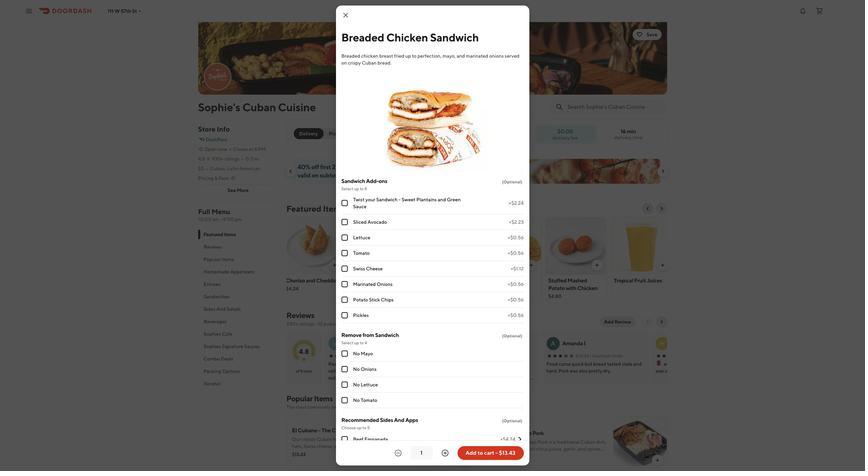 Task type: describe. For each thing, give the bounding box(es) containing it.
930+ inside "reviews 930+ ratings • 12 public reviews"
[[286, 321, 298, 327]]

green plantains
[[483, 277, 522, 284]]

most
[[488, 417, 498, 422]]

public
[[324, 321, 337, 327]]

sophies cafe button
[[198, 328, 278, 340]]

meal.
[[566, 460, 578, 466]]

and inside the sides and salads button
[[216, 306, 226, 312]]

sandwich inside "remove from sandwich select up to 4"
[[375, 332, 399, 338]]

roasted inside el cubano - the cuban our classic cuban features slow-roasted mojo pork, ham, swiss cheese, pickles, mayo, mustard, and mojo sauce served on crispy cuban bread.
[[364, 437, 380, 442]]

am
[[212, 217, 219, 222]]

pork,
[[393, 437, 404, 442]]

cheese inside sandwich add-ons group
[[366, 266, 383, 271]]

add for add to cart - $13.43
[[466, 450, 476, 456]]

1 horizontal spatial featured items
[[286, 204, 344, 213]]

$4.24 inside cheese empanada $4.24
[[351, 286, 364, 291]]

store info
[[198, 125, 230, 133]]

green plantains image
[[480, 217, 541, 275]]

twist your sandwich - sweet plantains and green sauce
[[353, 197, 461, 209]]

0 vertical spatial 4.8
[[198, 156, 205, 162]]

0 vertical spatial add item to cart image
[[594, 262, 600, 268]]

st
[[132, 8, 137, 14]]

marinated inside slow roasted mojo pork our slow roasted mojo pork is a traditional cuban dish, marinated in a blend of citrus juices, garlic, and spices, then slow-roasted to juicy, tender perfection. it's a flavorful and satisfying option for any meal.
[[485, 446, 507, 452]]

our inside el cubano - the cuban our classic cuban features slow-roasted mojo pork, ham, swiss cheese, pickles, mayo, mustard, and mojo sauce served on crispy cuban bread.
[[292, 437, 301, 442]]

cuban inside button
[[493, 361, 507, 367]]

next button of carousel image
[[660, 169, 666, 174]]

cubano for el cubano - the cuban
[[463, 361, 480, 367]]

reviews link
[[286, 311, 314, 320]]

cheese empanada $4.24
[[351, 277, 397, 291]]

next button of carousel image
[[659, 206, 664, 211]]

order for v
[[394, 353, 405, 358]]

el cubano - the cuban our classic cuban features slow-roasted mojo pork, ham, swiss cheese, pickles, mayo, mustard, and mojo sauce served on crispy cuban bread.
[[292, 427, 406, 456]]

sandwiches button
[[198, 290, 278, 303]]

1 off from the left
[[311, 163, 319, 171]]

and inside breaded chicken breast fried up to perfection, mayo, and marinated onions served on crispy cuban bread.
[[457, 53, 465, 59]]

$10
[[370, 163, 380, 171]]

in
[[508, 446, 512, 452]]

sandwich inside twist your sandwich - sweet plantains and green sauce
[[376, 197, 398, 202]]

combo deals
[[204, 356, 233, 362]]

to inside slow roasted mojo pork our slow roasted mojo pork is a traditional cuban dish, marinated in a blend of citrus juices, garlic, and spices, then slow-roasted to juicy, tender perfection. it's a flavorful and satisfying option for any meal.
[[526, 453, 530, 459]]

crispy inside el cubano - the cuban our classic cuban features slow-roasted mojo pork, ham, swiss cheese, pickles, mayo, mustard, and mojo sauce served on crispy cuban bread.
[[328, 450, 341, 456]]

Pickup radio
[[319, 128, 350, 139]]

onions
[[489, 53, 504, 59]]

cuban inside breaded chicken breast fried up to perfection, mayo, and marinated onions served on crispy cuban bread.
[[362, 60, 377, 66]]

(optional) for remove from sandwich
[[502, 333, 522, 338]]

of inside slow roasted mojo pork our slow roasted mojo pork is a traditional cuban dish, marinated in a blend of citrus juices, garlic, and spices, then slow-roasted to juicy, tender perfection. it's a flavorful and satisfying option for any meal.
[[530, 446, 535, 452]]

order methods option group
[[294, 128, 350, 139]]

reviews
[[338, 321, 355, 327]]

entrees button
[[198, 278, 278, 290]]

recommended
[[341, 417, 379, 423]]

$$
[[198, 166, 204, 171]]

flavorful
[[485, 460, 503, 466]]

group
[[360, 131, 374, 136]]

recommended sides and apps group
[[341, 416, 524, 471]]

breaded inside the breaded chicken sandwich
[[417, 277, 438, 284]]

pricing & fees button
[[198, 175, 236, 182]]

0 vertical spatial ratings
[[224, 156, 239, 162]]

$4.24 inside chorizo and cheddar $4.24
[[286, 286, 299, 291]]

with inside stuffed mashed potato with chicken $4.80
[[566, 285, 576, 291]]

add review button
[[600, 316, 635, 327]]

green inside twist your sandwich - sweet plantains and green sauce
[[447, 197, 461, 202]]

1 vertical spatial mojo
[[395, 443, 406, 449]]

choose
[[341, 425, 356, 430]]

0 vertical spatial pork
[[532, 430, 544, 437]]

- inside el cubano - the cuban our classic cuban features slow-roasted mojo pork, ham, swiss cheese, pickles, mayo, mustard, and mojo sauce served on crispy cuban bread.
[[318, 427, 321, 434]]

cubano for el cubano - the cuban our classic cuban features slow-roasted mojo pork, ham, swiss cheese, pickles, mayo, mustard, and mojo sauce served on crispy cuban bread.
[[298, 427, 317, 434]]

mustard,
[[366, 443, 385, 449]]

+$0.56 for marinated onions
[[508, 281, 524, 287]]

10:00
[[198, 217, 211, 222]]

to inside sandwich add-ons select up to 8
[[360, 186, 364, 191]]

sandwich add-ons group
[[341, 178, 524, 323]]

closes
[[233, 146, 248, 152]]

sides inside button
[[204, 306, 215, 312]]

entrees
[[204, 281, 221, 287]]

+$4.24
[[500, 437, 515, 442]]

5 inside recommended sides and apps choose up to 5
[[367, 425, 370, 430]]

potato stick chips
[[353, 297, 394, 303]]

amanda
[[562, 340, 583, 347]]

slow roasted mojo pork image
[[613, 416, 667, 470]]

see
[[227, 188, 236, 193]]

fruit
[[634, 277, 646, 284]]

No Tomato checkbox
[[341, 397, 348, 403]]

0 vertical spatial mojo
[[381, 437, 392, 442]]

decrease quantity by 1 image
[[394, 449, 402, 457]]

add to cart - $13.43 button
[[457, 446, 524, 460]]

and inside chorizo and cheddar $4.24
[[306, 277, 315, 284]]

0 horizontal spatial 930+
[[212, 156, 224, 162]]

cheddar
[[316, 277, 338, 284]]

served inside el cubano - the cuban our classic cuban features slow-roasted mojo pork, ham, swiss cheese, pickles, mayo, mustard, and mojo sauce served on crispy cuban bread.
[[306, 450, 320, 456]]

up inside "40% off first 2 orders up to $10 off with 40welcome, valid on subtotals $15"
[[355, 163, 362, 171]]

juices,
[[549, 446, 563, 452]]

up for breast
[[405, 53, 411, 59]]

v
[[333, 340, 337, 347]]

no mayo
[[353, 351, 373, 356]]

mi
[[254, 156, 259, 162]]

plantains inside twist your sandwich - sweet plantains and green sauce
[[416, 197, 437, 202]]

juices
[[647, 277, 662, 284]]

1 vertical spatial slow
[[495, 439, 505, 445]]

reviews button
[[198, 241, 278, 253]]

our inside slow roasted mojo pork our slow roasted mojo pork is a traditional cuban dish, marinated in a blend of citrus juices, garlic, and spices, then slow-roasted to juicy, tender perfection. it's a flavorful and satisfying option for any meal.
[[485, 439, 494, 445]]

items up reviews "button"
[[224, 232, 236, 237]]

delivery inside the $0.00 delivery fee
[[552, 135, 570, 140]]

from inside "remove from sandwich select up to 4"
[[363, 332, 374, 338]]

sides inside recommended sides and apps choose up to 5
[[380, 417, 393, 423]]

0 horizontal spatial a
[[513, 446, 516, 452]]

crispy inside breaded chicken breast fried up to perfection, mayo, and marinated onions served on crispy cuban bread.
[[348, 60, 361, 66]]

latin
[[227, 166, 238, 171]]

to inside button
[[478, 450, 483, 456]]

chorizo and cheddar $4.24
[[286, 277, 338, 291]]

packing options
[[204, 368, 240, 374]]

previous image
[[645, 319, 650, 325]]

delivery inside 16 min delivery time
[[614, 135, 632, 140]]

option
[[535, 460, 550, 466]]

stars
[[303, 368, 312, 374]]

appetizers
[[230, 269, 254, 275]]

el cubano - the cuban image
[[420, 416, 474, 470]]

and inside recommended sides and apps choose up to 5
[[394, 417, 404, 423]]

sandwich inside the breaded chicken sandwich
[[417, 285, 441, 291]]

to inside "remove from sandwich select up to 4"
[[360, 340, 364, 345]]

stuffed
[[548, 277, 567, 284]]

full
[[198, 208, 210, 215]]

select for remove from sandwich
[[341, 340, 353, 345]]

cuisine
[[278, 100, 316, 114]]

select for sandwich add-ons
[[341, 186, 353, 191]]

no for no lettuce
[[353, 382, 360, 387]]

remove from sandwich select up to 4
[[341, 332, 399, 345]]

no tomato
[[353, 397, 377, 403]]

items inside button
[[222, 257, 234, 262]]

- inside full menu 10:00 am - 8:00 pm
[[220, 217, 222, 222]]

from inside popular items the most commonly ordered items and dishes from this store
[[387, 404, 397, 410]]

dashpass
[[206, 137, 227, 142]]

0 horizontal spatial $13.43
[[292, 452, 306, 457]]

popular items
[[204, 257, 234, 262]]

0 horizontal spatial 8
[[254, 146, 257, 152]]

breaded inside breaded chicken breast fried up to perfection, mayo, and marinated onions served on crispy cuban bread.
[[341, 53, 360, 59]]

swiss inside sandwich add-ons group
[[353, 266, 365, 271]]

• doordash order for v
[[371, 353, 405, 358]]

• right 8/9/23
[[590, 353, 591, 358]]

add-
[[366, 178, 379, 184]]

group order button
[[356, 128, 393, 139]]

citrus
[[536, 446, 548, 452]]

0 vertical spatial roasted
[[498, 430, 518, 437]]

beef empanada
[[353, 437, 388, 442]]

add item to cart image for tropical fruit juices image
[[660, 262, 665, 268]]

0 horizontal spatial add item to cart image
[[462, 458, 467, 463]]

16
[[621, 128, 626, 135]]

breaded chicken sandwich image
[[414, 217, 475, 275]]

Current quantity is 1 number field
[[415, 449, 428, 457]]

any
[[558, 460, 565, 466]]

2 vertical spatial a
[[591, 453, 594, 459]]

• right $17.91
[[499, 454, 501, 460]]

• right 6/4/23
[[371, 353, 373, 358]]

0 vertical spatial breaded
[[341, 31, 384, 44]]

store
[[407, 404, 418, 410]]

sandwich add-ons select up to 8
[[341, 178, 387, 191]]

previous button of carousel image
[[645, 206, 650, 211]]

no for no onions
[[353, 366, 360, 372]]

up inside recommended sides and apps choose up to 5
[[357, 425, 362, 430]]

green inside button
[[483, 277, 498, 284]]

breast
[[379, 53, 393, 59]]

no lettuce
[[353, 382, 378, 387]]

ratings inside "reviews 930+ ratings • 12 public reviews"
[[299, 321, 314, 327]]

recommended sides and apps choose up to 5
[[341, 417, 418, 430]]

(11)
[[522, 454, 529, 460]]

to inside "40% off first 2 orders up to $10 off with 40welcome, valid on subtotals $15"
[[363, 163, 369, 171]]

potato inside stuffed mashed potato with chicken $4.80
[[548, 285, 565, 291]]

chorizo and cheddar image
[[283, 217, 344, 275]]

0 vertical spatial mojo
[[519, 430, 532, 437]]

sweet
[[402, 197, 415, 202]]

options
[[222, 368, 240, 374]]

+$2.24
[[509, 200, 524, 206]]

to inside breaded chicken breast fried up to perfection, mayo, and marinated onions served on crispy cuban bread.
[[412, 53, 417, 59]]

0 vertical spatial slow
[[485, 430, 497, 437]]

delivery
[[299, 131, 318, 136]]

• right $$
[[206, 166, 208, 171]]

40% off first 2 orders up to $10 off with 40welcome, valid on subtotals $15
[[298, 163, 445, 179]]

reviews for reviews 930+ ratings • 12 public reviews
[[286, 311, 314, 320]]

remove from sandwich group
[[341, 332, 524, 408]]

avocado
[[368, 219, 387, 225]]

traditional
[[557, 439, 579, 445]]

apps
[[405, 417, 418, 423]]

add item to cart image for chorizo and cheddar image
[[332, 262, 337, 268]]

8 inside sandwich add-ons select up to 8
[[365, 186, 367, 191]]

subtotals
[[320, 172, 345, 179]]

cheese empanada image
[[349, 217, 410, 275]]

sophies for sophies cafe
[[204, 331, 221, 337]]

+$0.56 for tomato
[[508, 250, 524, 256]]

on inside el cubano - the cuban our classic cuban features slow-roasted mojo pork, ham, swiss cheese, pickles, mayo, mustard, and mojo sauce served on crispy cuban bread.
[[321, 450, 327, 456]]

$$ • cuban, latin american
[[198, 166, 260, 171]]

review
[[615, 319, 631, 325]]

amanda i
[[562, 340, 586, 347]]

empanada for cheese
[[371, 277, 397, 284]]

time
[[633, 135, 642, 140]]

el for el cubano - the cuban our classic cuban features slow-roasted mojo pork, ham, swiss cheese, pickles, mayo, mustard, and mojo sauce served on crispy cuban bread.
[[292, 427, 297, 434]]

$13.43 inside button
[[499, 450, 516, 456]]



Task type: vqa. For each thing, say whether or not it's contained in the screenshot.
middle Salsa
no



Task type: locate. For each thing, give the bounding box(es) containing it.
1 +$0.56 from the top
[[508, 235, 524, 240]]

reviews inside "reviews 930+ ratings • 12 public reviews"
[[286, 311, 314, 320]]

beverages button
[[198, 315, 278, 328]]

1 vertical spatial roasted
[[506, 439, 524, 445]]

2 vertical spatial breaded
[[417, 277, 438, 284]]

and inside twist your sandwich - sweet plantains and green sauce
[[438, 197, 446, 202]]

doordash for a
[[592, 353, 611, 358]]

crispy
[[348, 60, 361, 66], [328, 450, 341, 456]]

items inside popular items the most commonly ordered items and dishes from this store
[[314, 394, 333, 403]]

to inside recommended sides and apps choose up to 5
[[362, 425, 366, 430]]

0 horizontal spatial mayo,
[[352, 443, 365, 449]]

0 vertical spatial add
[[604, 319, 614, 325]]

add for add review
[[604, 319, 614, 325]]

add review
[[604, 319, 631, 325]]

add item to cart image for green plantains image
[[529, 262, 534, 268]]

1 vertical spatial bread.
[[358, 450, 372, 456]]

1 vertical spatial empanada
[[364, 437, 388, 442]]

0 horizontal spatial popular
[[204, 257, 221, 262]]

4.8 up of 5 stars
[[299, 347, 309, 355]]

+$0.56 for pickles
[[508, 313, 524, 318]]

featured inside "heading"
[[286, 204, 321, 213]]

a right in
[[513, 446, 516, 452]]

0 horizontal spatial of
[[296, 368, 299, 374]]

0 vertical spatial swiss
[[353, 266, 365, 271]]

more
[[237, 188, 249, 193]]

8:00
[[223, 217, 234, 222]]

+$0.56 for potato stick chips
[[508, 297, 524, 303]]

up for ons
[[354, 186, 359, 191]]

marinated onions
[[353, 281, 393, 287]]

and left salads
[[216, 306, 226, 312]]

lettuce inside sandwich add-ons group
[[353, 235, 370, 240]]

marinated up $17.91 •
[[485, 446, 507, 452]]

marinated
[[353, 281, 376, 287]]

mayo, right the perfection,
[[443, 53, 456, 59]]

2 $4.24 from the left
[[351, 286, 364, 291]]

bread. inside el cubano - the cuban our classic cuban features slow-roasted mojo pork, ham, swiss cheese, pickles, mayo, mustard, and mojo sauce served on crispy cuban bread.
[[358, 450, 372, 456]]

doordash for v
[[374, 353, 393, 358]]

+$1.12
[[511, 266, 524, 271]]

mayo, inside el cubano - the cuban our classic cuban features slow-roasted mojo pork, ham, swiss cheese, pickles, mayo, mustard, and mojo sauce served on crispy cuban bread.
[[352, 443, 365, 449]]

0 horizontal spatial featured
[[204, 232, 223, 237]]

1 vertical spatial tomato
[[361, 397, 377, 403]]

close breaded chicken sandwich image
[[341, 11, 350, 19]]

sophies up the combo
[[204, 344, 221, 349]]

1 vertical spatial el
[[292, 427, 297, 434]]

2 select from the top
[[341, 340, 353, 345]]

remove
[[341, 332, 362, 338]]

2 sophies from the top
[[204, 344, 221, 349]]

Delivery radio
[[294, 128, 323, 139]]

sides down dishes
[[380, 417, 393, 423]]

1 vertical spatial 8
[[365, 186, 367, 191]]

(optional) inside sandwich add-ons group
[[502, 179, 522, 184]]

to left 'cart'
[[478, 450, 483, 456]]

pickles
[[353, 313, 369, 318]]

roasted up in
[[506, 439, 524, 445]]

add
[[604, 319, 614, 325], [466, 450, 476, 456]]

served inside breaded chicken breast fried up to perfection, mayo, and marinated onions served on crispy cuban bread.
[[505, 53, 520, 59]]

ratings down reviews link
[[299, 321, 314, 327]]

items up homemade appetizers
[[222, 257, 234, 262]]

cheese inside cheese empanada $4.24
[[351, 277, 370, 284]]

1 horizontal spatial cubano
[[463, 361, 480, 367]]

100% (11)
[[508, 454, 529, 460]]

order inside button
[[375, 131, 389, 136]]

sophie's cuban cuisine image
[[198, 22, 667, 95], [204, 64, 231, 90]]

0 vertical spatial 930+
[[212, 156, 224, 162]]

to up twist
[[360, 186, 364, 191]]

sauce
[[353, 204, 367, 209]]

and inside el cubano - the cuban our classic cuban features slow-roasted mojo pork, ham, swiss cheese, pickles, mayo, mustard, and mojo sauce served on crispy cuban bread.
[[386, 443, 394, 449]]

mojo left pork,
[[381, 437, 392, 442]]

2 no from the top
[[353, 366, 360, 372]]

a right is
[[553, 439, 556, 445]]

4 +$0.56 from the top
[[508, 297, 524, 303]]

mayo, inside breaded chicken breast fried up to perfection, mayo, and marinated onions served on crispy cuban bread.
[[443, 53, 456, 59]]

cheese down swiss cheese
[[351, 277, 370, 284]]

0 items, open order cart image
[[815, 7, 824, 15]]

featured down am
[[204, 232, 223, 237]]

potato left stick
[[353, 297, 368, 303]]

0 vertical spatial plantains
[[416, 197, 437, 202]]

el inside el cubano - the cuban our classic cuban features slow-roasted mojo pork, ham, swiss cheese, pickles, mayo, mustard, and mojo sauce served on crispy cuban bread.
[[292, 427, 297, 434]]

order for a
[[612, 353, 623, 358]]

our up 'cart'
[[485, 439, 494, 445]]

1 horizontal spatial 4.8
[[299, 347, 309, 355]]

(optional) inside remove from sandwich group
[[502, 333, 522, 338]]

lettuce down the sliced
[[353, 235, 370, 240]]

No Mayo checkbox
[[341, 351, 348, 357]]

plantains right sweet
[[416, 197, 437, 202]]

ratings up 'latin'
[[224, 156, 239, 162]]

0 vertical spatial of
[[296, 368, 299, 374]]

delivery down $0.00
[[552, 135, 570, 140]]

el for el cubano - the cuban
[[458, 361, 462, 367]]

0 vertical spatial 5
[[300, 368, 303, 374]]

2 (optional) from the top
[[502, 333, 522, 338]]

see more
[[227, 188, 249, 193]]

the for el cubano - the cuban our classic cuban features slow-roasted mojo pork, ham, swiss cheese, pickles, mayo, mustard, and mojo sauce served on crispy cuban bread.
[[321, 427, 331, 434]]

stick
[[369, 297, 380, 303]]

40%
[[298, 163, 310, 171]]

reviews up popular items
[[204, 244, 222, 250]]

0 horizontal spatial chicken
[[386, 31, 428, 44]]

add to cart - $13.43
[[466, 450, 516, 456]]

111
[[108, 8, 114, 14]]

111 w 57th st button
[[108, 8, 142, 14]]

order right group
[[375, 131, 389, 136]]

1 doordash from the left
[[374, 353, 393, 358]]

homemade appetizers button
[[198, 266, 278, 278]]

popular up homemade
[[204, 257, 221, 262]]

1 vertical spatial potato
[[353, 297, 368, 303]]

2 vertical spatial the
[[321, 427, 331, 434]]

blend
[[517, 446, 529, 452]]

930+ down reviews link
[[286, 321, 298, 327]]

1 • doordash order from the left
[[371, 353, 405, 358]]

tomato inside sandwich add-ons group
[[353, 250, 370, 256]]

1 horizontal spatial ratings
[[299, 321, 314, 327]]

and down pork,
[[386, 443, 394, 449]]

1 no from the top
[[353, 351, 360, 356]]

sides up the beverages
[[204, 306, 215, 312]]

2 horizontal spatial order
[[612, 353, 623, 358]]

tropical fruit juices
[[614, 277, 662, 284]]

full menu 10:00 am - 8:00 pm
[[198, 208, 242, 222]]

1 horizontal spatial the
[[321, 427, 331, 434]]

this
[[398, 404, 406, 410]]

1 horizontal spatial popular
[[286, 394, 313, 403]]

tropical fruit juices image
[[611, 217, 672, 275]]

and down no tomato
[[363, 404, 371, 410]]

of up juicy,
[[530, 446, 535, 452]]

up inside breaded chicken breast fried up to perfection, mayo, and marinated onions served on crispy cuban bread.
[[405, 53, 411, 59]]

100%
[[508, 454, 521, 460]]

1 vertical spatial 930+
[[286, 321, 298, 327]]

sides
[[204, 306, 215, 312], [380, 417, 393, 423]]

1 sophies from the top
[[204, 331, 221, 337]]

next image
[[659, 319, 664, 325]]

1 delivery from the left
[[614, 135, 632, 140]]

add inside button
[[604, 319, 614, 325]]

no for no mayo
[[353, 351, 360, 356]]

$4.24 up potato stick chips
[[351, 286, 364, 291]]

4 no from the top
[[353, 397, 360, 403]]

select down 'remove'
[[341, 340, 353, 345]]

8 right at
[[254, 146, 257, 152]]

empanada up mustard, at the left of the page
[[364, 437, 388, 442]]

doordash right the mayo
[[374, 353, 393, 358]]

sophies for sophies signature sauces
[[204, 344, 221, 349]]

0 vertical spatial empanada
[[371, 277, 397, 284]]

up inside sandwich add-ons select up to 8
[[354, 186, 359, 191]]

0 vertical spatial el
[[458, 361, 462, 367]]

mojo down pork,
[[395, 443, 406, 449]]

order down add review button
[[612, 353, 623, 358]]

• left 0.3
[[242, 156, 244, 162]]

up up $15
[[355, 163, 362, 171]]

garlic,
[[564, 446, 577, 452]]

off left the first on the top of page
[[311, 163, 319, 171]]

swiss cheese
[[353, 266, 383, 271]]

onions for marinated onions
[[377, 281, 393, 287]]

of left stars
[[296, 368, 299, 374]]

0 horizontal spatial delivery
[[552, 135, 570, 140]]

1 vertical spatial mojo
[[525, 439, 537, 445]]

cheese up marinated onions
[[366, 266, 383, 271]]

h
[[660, 340, 665, 347]]

popular for popular items the most commonly ordered items and dishes from this store
[[286, 394, 313, 403]]

reviews for reviews
[[204, 244, 222, 250]]

most
[[296, 404, 307, 410]]

+$0.56 for lettuce
[[508, 235, 524, 240]]

None checkbox
[[341, 219, 348, 225], [341, 250, 348, 256], [341, 436, 348, 442], [341, 219, 348, 225], [341, 250, 348, 256], [341, 436, 348, 442]]

items up commonly
[[314, 394, 333, 403]]

1 vertical spatial ratings
[[299, 321, 314, 327]]

slow- down "choose"
[[352, 437, 364, 442]]

roasted down liked
[[498, 430, 518, 437]]

plantains inside button
[[499, 277, 522, 284]]

the inside popular items the most commonly ordered items and dishes from this store
[[286, 404, 295, 410]]

empanada for beef
[[364, 437, 388, 442]]

1 horizontal spatial from
[[387, 404, 397, 410]]

1 horizontal spatial mojo
[[395, 443, 406, 449]]

3 (optional) from the top
[[502, 418, 522, 423]]

breaded chicken breast fried up to perfection, mayo, and marinated onions served on crispy cuban bread.
[[341, 53, 520, 66]]

2 +$0.56 from the top
[[508, 250, 524, 256]]

select inside sandwich add-ons select up to 8
[[341, 186, 353, 191]]

plantains down +$1.12
[[499, 277, 522, 284]]

0 vertical spatial cheese
[[366, 266, 383, 271]]

pickup
[[329, 131, 345, 136]]

2 horizontal spatial chicken
[[577, 285, 598, 291]]

up down recommended
[[357, 425, 362, 430]]

Item Search search field
[[568, 103, 661, 111]]

1 horizontal spatial slow-
[[496, 453, 508, 459]]

1 horizontal spatial 5
[[367, 425, 370, 430]]

• doordash order right 8/9/23
[[590, 353, 623, 358]]

see more button
[[198, 185, 278, 196]]

el inside button
[[458, 361, 462, 367]]

items left sauce
[[323, 204, 344, 213]]

0 horizontal spatial crispy
[[328, 450, 341, 456]]

to right fried
[[412, 53, 417, 59]]

1 horizontal spatial mayo,
[[443, 53, 456, 59]]

$0.00
[[557, 128, 573, 135]]

sliced avocado
[[353, 219, 387, 225]]

add inside button
[[466, 450, 476, 456]]

bread. down breast at left
[[378, 60, 392, 66]]

$4.80
[[548, 294, 562, 299]]

roasted inside slow roasted mojo pork our slow roasted mojo pork is a traditional cuban dish, marinated in a blend of citrus juices, garlic, and spices, then slow-roasted to juicy, tender perfection. it's a flavorful and satisfying option for any meal.
[[508, 453, 525, 459]]

ons
[[379, 178, 387, 184]]

1 horizontal spatial featured
[[286, 204, 321, 213]]

featured down valid
[[286, 204, 321, 213]]

fried
[[394, 53, 404, 59]]

No Lettuce checkbox
[[341, 382, 348, 388]]

featured items heading
[[286, 203, 344, 214]]

marinated
[[466, 53, 488, 59], [485, 446, 507, 452]]

cart
[[484, 450, 494, 456]]

cheese,
[[317, 443, 333, 449]]

with inside "40% off first 2 orders up to $10 off with 40welcome, valid on subtotals $15"
[[390, 163, 402, 171]]

(optional) for sandwich add-ons
[[502, 179, 522, 184]]

1 vertical spatial sophies
[[204, 344, 221, 349]]

1 vertical spatial and
[[394, 417, 404, 423]]

0 horizontal spatial the
[[286, 404, 295, 410]]

stuffed mashed potato with chicken image
[[545, 217, 607, 275]]

popular inside popular items the most commonly ordered items and dishes from this store
[[286, 394, 313, 403]]

(optional) for recommended sides and apps
[[502, 418, 522, 423]]

No Onions checkbox
[[341, 366, 348, 372]]

• doordash order right 6/4/23
[[371, 353, 405, 358]]

2 vertical spatial chicken
[[577, 285, 598, 291]]

1 vertical spatial sides
[[380, 417, 393, 423]]

1 vertical spatial pork
[[538, 439, 548, 445]]

el cubano - the cuban
[[458, 361, 507, 367]]

combo deals button
[[198, 353, 278, 365]]

onions down 6/4/23
[[361, 366, 377, 372]]

and down in
[[504, 460, 513, 466]]

from left this
[[387, 404, 397, 410]]

with right '$10'
[[390, 163, 402, 171]]

reviews inside "button"
[[204, 244, 222, 250]]

1 vertical spatial the
[[286, 404, 295, 410]]

up left l
[[354, 340, 359, 345]]

tomato up swiss cheese
[[353, 250, 370, 256]]

served right onions
[[505, 53, 520, 59]]

1 vertical spatial roasted
[[508, 453, 525, 459]]

chicken inside the breaded chicken sandwich
[[439, 277, 459, 284]]

bread. inside breaded chicken breast fried up to perfection, mayo, and marinated onions served on crispy cuban bread.
[[378, 60, 392, 66]]

served down cheese,
[[306, 450, 320, 456]]

2
[[332, 163, 335, 171]]

and right the perfection,
[[457, 53, 465, 59]]

2 vertical spatial on
[[321, 450, 327, 456]]

sophies down the beverages
[[204, 331, 221, 337]]

from
[[363, 332, 374, 338], [387, 404, 397, 410]]

our up ham,
[[292, 437, 301, 442]]

stuffed mashed potato with chicken $4.80
[[548, 277, 598, 299]]

chorizo
[[286, 277, 305, 284]]

• left '12'
[[315, 321, 317, 327]]

1 vertical spatial chicken
[[439, 277, 459, 284]]

1 horizontal spatial with
[[566, 285, 576, 291]]

packing
[[204, 368, 221, 374]]

reviews
[[204, 244, 222, 250], [286, 311, 314, 320]]

on inside "40% off first 2 orders up to $10 off with 40welcome, valid on subtotals $15"
[[312, 172, 319, 179]]

ham,
[[292, 443, 303, 449]]

roasted up mustard, at the left of the page
[[364, 437, 380, 442]]

1 vertical spatial slow-
[[496, 453, 508, 459]]

0 vertical spatial onions
[[377, 281, 393, 287]]

no
[[353, 351, 360, 356], [353, 366, 360, 372], [353, 382, 360, 387], [353, 397, 360, 403]]

reviews 930+ ratings • 12 public reviews
[[286, 311, 355, 327]]

2 horizontal spatial a
[[591, 453, 594, 459]]

0 vertical spatial 8
[[254, 146, 257, 152]]

breaded chicken sandwich dialog
[[336, 6, 529, 471]]

slow roasted mojo pork our slow roasted mojo pork is a traditional cuban dish, marinated in a blend of citrus juices, garlic, and spices, then slow-roasted to juicy, tender perfection. it's a flavorful and satisfying option for any meal.
[[485, 430, 606, 466]]

popular for popular items
[[204, 257, 221, 262]]

• inside "reviews 930+ ratings • 12 public reviews"
[[315, 321, 317, 327]]

no down vernon l
[[353, 351, 360, 356]]

chicken inside stuffed mashed potato with chicken $4.80
[[577, 285, 598, 291]]

order
[[375, 131, 389, 136], [394, 353, 405, 358], [612, 353, 623, 358]]

0 vertical spatial a
[[553, 439, 556, 445]]

then
[[485, 453, 495, 459]]

• doordash order for a
[[590, 353, 623, 358]]

up up twist
[[354, 186, 359, 191]]

info
[[217, 125, 230, 133]]

with down mashed
[[566, 285, 576, 291]]

and up "it's" in the bottom of the page
[[578, 446, 586, 452]]

empanada inside cheese empanada $4.24
[[371, 277, 397, 284]]

up right fried
[[405, 53, 411, 59]]

• right now
[[229, 146, 231, 152]]

cuban inside slow roasted mojo pork our slow roasted mojo pork is a traditional cuban dish, marinated in a blend of citrus juices, garlic, and spices, then slow-roasted to juicy, tender perfection. it's a flavorful and satisfying option for any meal.
[[580, 439, 595, 445]]

1 horizontal spatial sides
[[380, 417, 393, 423]]

features
[[333, 437, 351, 442]]

mayo, down the beef
[[352, 443, 365, 449]]

increase quantity by 1 image
[[441, 449, 449, 457]]

lettuce
[[353, 235, 370, 240], [361, 382, 378, 387]]

add left review
[[604, 319, 614, 325]]

1 horizontal spatial 8
[[365, 186, 367, 191]]

roasted down in
[[508, 453, 525, 459]]

0 horizontal spatial $4.24
[[286, 286, 299, 291]]

cubano inside el cubano - the cuban button
[[463, 361, 480, 367]]

1 horizontal spatial delivery
[[614, 135, 632, 140]]

on inside breaded chicken breast fried up to perfection, mayo, and marinated onions served on crispy cuban bread.
[[341, 60, 347, 66]]

3 no from the top
[[353, 382, 360, 387]]

of
[[296, 368, 299, 374], [530, 446, 535, 452]]

sophie's
[[198, 100, 240, 114]]

2 delivery from the left
[[552, 135, 570, 140]]

1 vertical spatial onions
[[361, 366, 377, 372]]

0 vertical spatial featured items
[[286, 204, 344, 213]]

the inside el cubano - the cuban our classic cuban features slow-roasted mojo pork, ham, swiss cheese, pickles, mayo, mustard, and mojo sauce served on crispy cuban bread.
[[321, 427, 331, 434]]

notification bell image
[[799, 7, 807, 15]]

1 horizontal spatial plantains
[[499, 277, 522, 284]]

5 +$0.56 from the top
[[508, 313, 524, 318]]

and right sweet
[[438, 197, 446, 202]]

mayo
[[361, 351, 373, 356]]

0 vertical spatial served
[[505, 53, 520, 59]]

previous button of carousel image
[[288, 169, 293, 174]]

&
[[215, 175, 218, 181]]

1 vertical spatial crispy
[[328, 450, 341, 456]]

0 horizontal spatial 5
[[300, 368, 303, 374]]

add left 'cart'
[[466, 450, 476, 456]]

0 vertical spatial cubano
[[463, 361, 480, 367]]

1 horizontal spatial our
[[485, 439, 494, 445]]

mojo
[[519, 430, 532, 437], [525, 439, 537, 445]]

0 vertical spatial slow-
[[352, 437, 364, 442]]

sauces
[[244, 344, 260, 349]]

group order
[[360, 131, 389, 136]]

1 vertical spatial mayo,
[[352, 443, 365, 449]]

slow- inside slow roasted mojo pork our slow roasted mojo pork is a traditional cuban dish, marinated in a blend of citrus juices, garlic, and spices, then slow-roasted to juicy, tender perfection. it's a flavorful and satisfying option for any meal.
[[496, 453, 508, 459]]

None checkbox
[[341, 200, 348, 206], [341, 234, 348, 241], [341, 266, 348, 272], [341, 281, 348, 287], [341, 297, 348, 303], [341, 312, 348, 318], [341, 200, 348, 206], [341, 234, 348, 241], [341, 266, 348, 272], [341, 281, 348, 287], [341, 297, 348, 303], [341, 312, 348, 318]]

1 vertical spatial served
[[306, 450, 320, 456]]

from up 4
[[363, 332, 374, 338]]

and left apps
[[394, 417, 404, 423]]

off right '$10'
[[381, 163, 389, 171]]

0 horizontal spatial from
[[363, 332, 374, 338]]

orders
[[336, 163, 354, 171]]

pricing & fees
[[198, 175, 229, 181]]

breaded chicken sandwich inside breaded chicken sandwich button
[[417, 277, 459, 291]]

i
[[584, 340, 586, 347]]

swiss inside el cubano - the cuban our classic cuban features slow-roasted mojo pork, ham, swiss cheese, pickles, mayo, mustard, and mojo sauce served on crispy cuban bread.
[[304, 443, 316, 449]]

0 horizontal spatial featured items
[[204, 232, 236, 237]]

american
[[239, 166, 260, 171]]

1 (optional) from the top
[[502, 179, 522, 184]]

0 horizontal spatial • doordash order
[[371, 353, 405, 358]]

add item to cart image
[[332, 262, 337, 268], [529, 262, 534, 268], [660, 262, 665, 268], [655, 458, 660, 463]]

40welcome,
[[403, 163, 445, 171]]

doordash right 8/9/23
[[592, 353, 611, 358]]

2 doordash from the left
[[592, 353, 611, 358]]

pm
[[235, 217, 242, 222]]

1 horizontal spatial add
[[604, 319, 614, 325]]

potato down "stuffed"
[[548, 285, 565, 291]]

slow- inside el cubano - the cuban our classic cuban features slow-roasted mojo pork, ham, swiss cheese, pickles, mayo, mustard, and mojo sauce served on crispy cuban bread.
[[352, 437, 364, 442]]

0 horizontal spatial our
[[292, 437, 301, 442]]

add item to cart image
[[594, 262, 600, 268], [462, 458, 467, 463]]

open menu image
[[25, 7, 33, 15]]

potato inside sandwich add-ons group
[[353, 297, 368, 303]]

1 horizontal spatial • doordash order
[[590, 353, 623, 358]]

1 vertical spatial of
[[530, 446, 535, 452]]

0.3
[[246, 156, 253, 162]]

onions up chips
[[377, 281, 393, 287]]

2 off from the left
[[381, 163, 389, 171]]

1 horizontal spatial chicken
[[439, 277, 459, 284]]

to left 4
[[360, 340, 364, 345]]

1 vertical spatial featured
[[204, 232, 223, 237]]

sophie's cuban cuisine
[[198, 100, 316, 114]]

1 vertical spatial with
[[566, 285, 576, 291]]

0 horizontal spatial served
[[306, 450, 320, 456]]

8 down add-
[[365, 186, 367, 191]]

items inside "heading"
[[323, 204, 344, 213]]

$17.91 •
[[485, 454, 501, 460]]

sandwich inside sandwich add-ons select up to 8
[[341, 178, 365, 184]]

sophies signature sauces
[[204, 344, 260, 349]]

lettuce inside remove from sandwich group
[[361, 382, 378, 387]]

0 horizontal spatial 4.8
[[198, 156, 205, 162]]

0 horizontal spatial slow-
[[352, 437, 364, 442]]

tomato up dishes
[[361, 397, 377, 403]]

no for no tomato
[[353, 397, 360, 403]]

lettuce up no tomato
[[361, 382, 378, 387]]

save
[[647, 32, 657, 37]]

green plantains button
[[479, 217, 541, 303]]

no right no onions option
[[353, 366, 360, 372]]

on for subtotals
[[312, 172, 319, 179]]

mashed
[[568, 277, 587, 284]]

up for sandwich
[[354, 340, 359, 345]]

tomato inside remove from sandwich group
[[361, 397, 377, 403]]

1 $4.24 from the left
[[286, 286, 299, 291]]

cheese
[[366, 266, 383, 271], [351, 277, 370, 284]]

ordered
[[332, 404, 349, 410]]

1 vertical spatial reviews
[[286, 311, 314, 320]]

1 horizontal spatial add item to cart image
[[594, 262, 600, 268]]

reviews down chorizo and cheddar $4.24
[[286, 311, 314, 320]]

select down $15
[[341, 186, 353, 191]]

1 vertical spatial a
[[513, 446, 516, 452]]

8
[[254, 146, 257, 152], [365, 186, 367, 191]]

signature
[[222, 344, 243, 349]]

0 vertical spatial featured
[[286, 204, 321, 213]]

the for el cubano - the cuban
[[484, 361, 492, 367]]

1 vertical spatial green
[[483, 277, 498, 284]]

3 +$0.56 from the top
[[508, 281, 524, 287]]

onions inside remove from sandwich group
[[361, 366, 377, 372]]

empanada up chips
[[371, 277, 397, 284]]

to down recommended
[[362, 425, 366, 430]]

and inside popular items the most commonly ordered items and dishes from this store
[[363, 404, 371, 410]]

4.8 up $$
[[198, 156, 205, 162]]

beef
[[353, 437, 363, 442]]

0 vertical spatial mayo,
[[443, 53, 456, 59]]

marinated inside breaded chicken breast fried up to perfection, mayo, and marinated onions served on crispy cuban bread.
[[466, 53, 488, 59]]

1 horizontal spatial crispy
[[348, 60, 361, 66]]

$13.43 down ham,
[[292, 452, 306, 457]]

chicken inside dialog
[[386, 31, 428, 44]]

cubano inside el cubano - the cuban our classic cuban features slow-roasted mojo pork, ham, swiss cheese, pickles, mayo, mustard, and mojo sauce served on crispy cuban bread.
[[298, 427, 317, 434]]

tropical fruit juices button
[[611, 217, 673, 303]]

- inside twist your sandwich - sweet plantains and green sauce
[[399, 197, 401, 202]]

$13.43 down +$4.24
[[499, 450, 516, 456]]

1 select from the top
[[341, 186, 353, 191]]

popular items the most commonly ordered items and dishes from this store
[[286, 394, 418, 410]]

no up "items" on the bottom left
[[353, 397, 360, 403]]

breaded chicken sandwich inside breaded chicken sandwich dialog
[[341, 31, 479, 44]]

onions for no onions
[[361, 366, 377, 372]]

0 horizontal spatial and
[[216, 306, 226, 312]]

on for crispy
[[341, 60, 347, 66]]

to up satisfying
[[526, 453, 530, 459]]

1 vertical spatial add item to cart image
[[462, 458, 467, 463]]

5 left stars
[[300, 368, 303, 374]]

2 • doordash order from the left
[[590, 353, 623, 358]]

empanada inside recommended sides and apps group
[[364, 437, 388, 442]]

0 horizontal spatial off
[[311, 163, 319, 171]]



